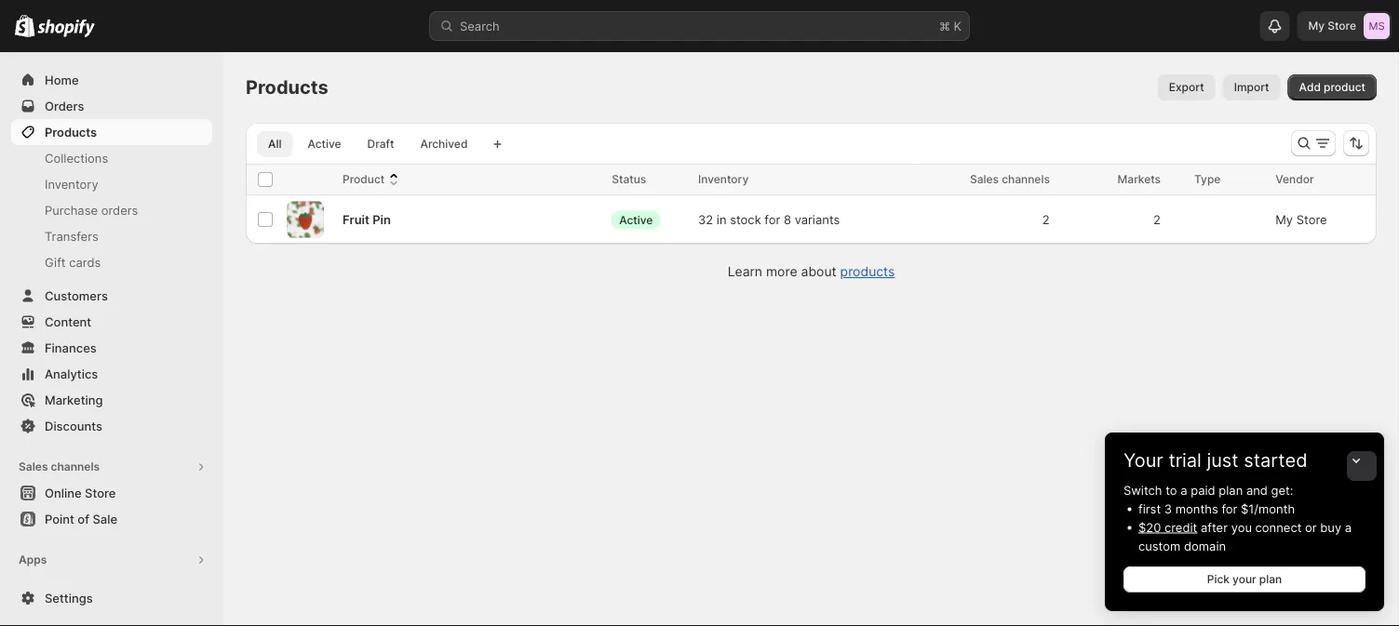 Task type: vqa. For each thing, say whether or not it's contained in the screenshot.
the Store to the left
yes



Task type: describe. For each thing, give the bounding box(es) containing it.
of
[[78, 512, 89, 527]]

pick your plan link
[[1124, 567, 1366, 593]]

draft
[[367, 137, 394, 151]]

first 3 months for $1/month
[[1139, 502, 1295, 516]]

get:
[[1271, 483, 1294, 498]]

inventory link
[[11, 171, 212, 197]]

k
[[954, 19, 962, 33]]

archived link
[[409, 131, 479, 157]]

gift
[[45, 255, 66, 270]]

add apps
[[45, 579, 100, 594]]

transfers
[[45, 229, 98, 243]]

to
[[1166, 483, 1177, 498]]

product
[[343, 173, 385, 186]]

search
[[460, 19, 500, 33]]

connect
[[1256, 520, 1302, 535]]

for for $1/month
[[1222, 502, 1238, 516]]

inventory button
[[698, 170, 767, 189]]

your
[[1124, 449, 1164, 472]]

for for 8
[[765, 212, 781, 227]]

⌘ k
[[939, 19, 962, 33]]

1 horizontal spatial products
[[246, 76, 328, 99]]

0 vertical spatial channels
[[1002, 173, 1050, 186]]

$20
[[1139, 520, 1161, 535]]

marketing link
[[11, 387, 212, 413]]

status
[[612, 173, 646, 186]]

pin
[[373, 212, 391, 227]]

variants
[[795, 212, 840, 227]]

archived
[[420, 137, 468, 151]]

vendor
[[1276, 173, 1314, 186]]

content
[[45, 315, 91, 329]]

customers link
[[11, 283, 212, 309]]

online store
[[45, 486, 116, 500]]

more
[[766, 264, 797, 280]]

$20 credit link
[[1139, 520, 1198, 535]]

your trial just started
[[1124, 449, 1308, 472]]

first
[[1139, 502, 1161, 516]]

3
[[1165, 502, 1172, 516]]

sales channels inside button
[[19, 460, 100, 474]]

months
[[1176, 502, 1218, 516]]

0 vertical spatial plan
[[1219, 483, 1243, 498]]

product button
[[343, 170, 403, 189]]

settings
[[45, 591, 93, 606]]

custom
[[1139, 539, 1181, 554]]

0 vertical spatial a
[[1181, 483, 1188, 498]]

32 in stock for 8 variants
[[698, 212, 840, 227]]

paid
[[1191, 483, 1216, 498]]

markets
[[1118, 173, 1161, 186]]

online store link
[[11, 480, 212, 506]]

$1/month
[[1241, 502, 1295, 516]]

cards
[[69, 255, 101, 270]]

products link
[[11, 119, 212, 145]]

point of sale
[[45, 512, 117, 527]]

learn more about products
[[728, 264, 895, 280]]

0 vertical spatial my store
[[1309, 19, 1357, 33]]

fruit pin link
[[343, 210, 391, 229]]

gift cards link
[[11, 250, 212, 276]]

sales channels button
[[11, 454, 212, 480]]

sales inside button
[[19, 460, 48, 474]]

stock
[[730, 212, 761, 227]]

online store button
[[0, 480, 223, 506]]

purchase
[[45, 203, 98, 217]]

1 horizontal spatial store
[[1297, 212, 1327, 227]]

⌘
[[939, 19, 950, 33]]

store inside online store link
[[85, 486, 116, 500]]

export
[[1169, 81, 1204, 94]]

import
[[1234, 81, 1270, 94]]

pick your plan
[[1207, 573, 1282, 587]]

just
[[1207, 449, 1239, 472]]

transfers link
[[11, 223, 212, 250]]

product
[[1324, 81, 1366, 94]]

shopify image
[[15, 15, 35, 37]]

after you connect or buy a custom domain
[[1139, 520, 1352, 554]]

active link
[[296, 131, 352, 157]]

products
[[840, 264, 895, 280]]

tab list containing all
[[253, 130, 483, 157]]

orders
[[101, 203, 138, 217]]

point of sale link
[[11, 506, 212, 533]]

credit
[[1165, 520, 1198, 535]]

analytics
[[45, 367, 98, 381]]

2 for first 2 dropdown button from the right
[[1153, 212, 1161, 227]]

finances
[[45, 341, 97, 355]]

2 for 1st 2 dropdown button from the left
[[1042, 212, 1050, 227]]



Task type: locate. For each thing, give the bounding box(es) containing it.
in
[[717, 212, 727, 227]]

add left product
[[1299, 81, 1321, 94]]

1 horizontal spatial channels
[[1002, 173, 1050, 186]]

pick
[[1207, 573, 1230, 587]]

point of sale button
[[0, 506, 223, 533]]

a right to
[[1181, 483, 1188, 498]]

1 horizontal spatial a
[[1345, 520, 1352, 535]]

all button
[[257, 131, 293, 157]]

export button
[[1158, 74, 1216, 101]]

0 horizontal spatial active
[[308, 137, 341, 151]]

1 vertical spatial sales channels
[[19, 460, 100, 474]]

add inside button
[[45, 579, 68, 594]]

1 2 from the left
[[1042, 212, 1050, 227]]

1 vertical spatial add
[[45, 579, 68, 594]]

1 vertical spatial active
[[619, 213, 653, 226]]

channels inside button
[[51, 460, 100, 474]]

0 horizontal spatial sales channels
[[19, 460, 100, 474]]

0 horizontal spatial channels
[[51, 460, 100, 474]]

my store image
[[1364, 13, 1390, 39]]

1 horizontal spatial sales
[[970, 173, 999, 186]]

0 vertical spatial products
[[246, 76, 328, 99]]

1 vertical spatial for
[[1222, 502, 1238, 516]]

apps button
[[11, 547, 212, 574]]

products link
[[840, 264, 895, 280]]

active down status
[[619, 213, 653, 226]]

0 horizontal spatial sales
[[19, 460, 48, 474]]

1 horizontal spatial inventory
[[698, 173, 749, 186]]

type button
[[1195, 170, 1240, 189]]

0 vertical spatial sales
[[970, 173, 999, 186]]

store
[[1328, 19, 1357, 33], [1297, 212, 1327, 227], [85, 486, 116, 500]]

my
[[1309, 19, 1325, 33], [1276, 212, 1293, 227]]

marketing
[[45, 393, 103, 407]]

products up collections
[[45, 125, 97, 139]]

after
[[1201, 520, 1228, 535]]

store down vendor button
[[1297, 212, 1327, 227]]

switch
[[1124, 483, 1162, 498]]

0 horizontal spatial for
[[765, 212, 781, 227]]

0 vertical spatial add
[[1299, 81, 1321, 94]]

add product link
[[1288, 74, 1377, 101]]

products
[[246, 76, 328, 99], [45, 125, 97, 139]]

1 vertical spatial products
[[45, 125, 97, 139]]

my store left "my store" image
[[1309, 19, 1357, 33]]

$20 credit
[[1139, 520, 1198, 535]]

0 horizontal spatial plan
[[1219, 483, 1243, 498]]

your trial just started element
[[1105, 481, 1384, 612]]

1 horizontal spatial 2
[[1153, 212, 1161, 227]]

about
[[801, 264, 837, 280]]

fruit
[[343, 212, 370, 227]]

and
[[1247, 483, 1268, 498]]

0 horizontal spatial 2 button
[[1033, 201, 1072, 238]]

32
[[698, 212, 713, 227]]

type
[[1195, 173, 1221, 186]]

active right all at the left of the page
[[308, 137, 341, 151]]

1 horizontal spatial my
[[1309, 19, 1325, 33]]

2 2 from the left
[[1153, 212, 1161, 227]]

gift cards
[[45, 255, 101, 270]]

1 vertical spatial my store
[[1276, 212, 1327, 227]]

inventory inside button
[[698, 173, 749, 186]]

apps
[[71, 579, 100, 594]]

domain
[[1184, 539, 1226, 554]]

inventory up "purchase"
[[45, 177, 98, 191]]

0 horizontal spatial a
[[1181, 483, 1188, 498]]

store left "my store" image
[[1328, 19, 1357, 33]]

inventory up in
[[698, 173, 749, 186]]

for inside your trial just started element
[[1222, 502, 1238, 516]]

1 vertical spatial channels
[[51, 460, 100, 474]]

2 2 button from the left
[[1144, 201, 1183, 238]]

inventory for inventory link
[[45, 177, 98, 191]]

inventory for inventory button
[[698, 173, 749, 186]]

my down vendor
[[1276, 212, 1293, 227]]

1 horizontal spatial add
[[1299, 81, 1321, 94]]

1 horizontal spatial for
[[1222, 502, 1238, 516]]

sales
[[970, 173, 999, 186], [19, 460, 48, 474]]

0 horizontal spatial inventory
[[45, 177, 98, 191]]

orders link
[[11, 93, 212, 119]]

add for add product
[[1299, 81, 1321, 94]]

products up all at the left of the page
[[246, 76, 328, 99]]

0 horizontal spatial store
[[85, 486, 116, 500]]

point
[[45, 512, 74, 527]]

switch to a paid plan and get:
[[1124, 483, 1294, 498]]

sale
[[93, 512, 117, 527]]

finances link
[[11, 335, 212, 361]]

1 vertical spatial plan
[[1260, 573, 1282, 587]]

import button
[[1223, 74, 1281, 101]]

0 vertical spatial my
[[1309, 19, 1325, 33]]

add for add apps
[[45, 579, 68, 594]]

apps
[[19, 554, 47, 567]]

my store down vendor button
[[1276, 212, 1327, 227]]

8
[[784, 212, 791, 227]]

1 vertical spatial sales
[[19, 460, 48, 474]]

plan right your
[[1260, 573, 1282, 587]]

1 vertical spatial store
[[1297, 212, 1327, 227]]

trial
[[1169, 449, 1202, 472]]

fruit pin image
[[287, 202, 324, 238]]

shopify image
[[37, 19, 95, 38]]

a inside after you connect or buy a custom domain
[[1345, 520, 1352, 535]]

1 horizontal spatial sales channels
[[970, 173, 1050, 186]]

channels
[[1002, 173, 1050, 186], [51, 460, 100, 474]]

started
[[1244, 449, 1308, 472]]

learn
[[728, 264, 762, 280]]

store up the "sale"
[[85, 486, 116, 500]]

home link
[[11, 67, 212, 93]]

0 horizontal spatial products
[[45, 125, 97, 139]]

discounts link
[[11, 413, 212, 439]]

2
[[1042, 212, 1050, 227], [1153, 212, 1161, 227]]

my store
[[1309, 19, 1357, 33], [1276, 212, 1327, 227]]

you
[[1231, 520, 1252, 535]]

0 vertical spatial for
[[765, 212, 781, 227]]

1 horizontal spatial 2 button
[[1144, 201, 1183, 238]]

purchase orders
[[45, 203, 138, 217]]

add left the apps
[[45, 579, 68, 594]]

inventory
[[698, 173, 749, 186], [45, 177, 98, 191]]

for up you
[[1222, 502, 1238, 516]]

0 horizontal spatial my
[[1276, 212, 1293, 227]]

customers
[[45, 289, 108, 303]]

0 horizontal spatial 2
[[1042, 212, 1050, 227]]

a
[[1181, 483, 1188, 498], [1345, 520, 1352, 535]]

add apps button
[[11, 574, 212, 600]]

0 vertical spatial sales channels
[[970, 173, 1050, 186]]

tab list
[[253, 130, 483, 157]]

purchase orders link
[[11, 197, 212, 223]]

for left 8
[[765, 212, 781, 227]]

plan
[[1219, 483, 1243, 498], [1260, 573, 1282, 587]]

draft link
[[356, 131, 405, 157]]

your trial just started button
[[1105, 433, 1384, 472]]

1 vertical spatial a
[[1345, 520, 1352, 535]]

0 vertical spatial store
[[1328, 19, 1357, 33]]

collections
[[45, 151, 108, 165]]

orders
[[45, 99, 84, 113]]

1 vertical spatial my
[[1276, 212, 1293, 227]]

1 2 button from the left
[[1033, 201, 1072, 238]]

plan up 'first 3 months for $1/month'
[[1219, 483, 1243, 498]]

2 horizontal spatial store
[[1328, 19, 1357, 33]]

home
[[45, 73, 79, 87]]

online
[[45, 486, 82, 500]]

2 vertical spatial store
[[85, 486, 116, 500]]

my left "my store" image
[[1309, 19, 1325, 33]]

buy
[[1320, 520, 1342, 535]]

your
[[1233, 573, 1257, 587]]

fruit pin
[[343, 212, 391, 227]]

vendor button
[[1276, 170, 1333, 189]]

0 vertical spatial active
[[308, 137, 341, 151]]

a right 'buy'
[[1345, 520, 1352, 535]]

settings link
[[11, 586, 212, 612]]

active
[[308, 137, 341, 151], [619, 213, 653, 226]]

content link
[[11, 309, 212, 335]]

collections link
[[11, 145, 212, 171]]

1 horizontal spatial plan
[[1260, 573, 1282, 587]]

0 horizontal spatial add
[[45, 579, 68, 594]]

1 horizontal spatial active
[[619, 213, 653, 226]]



